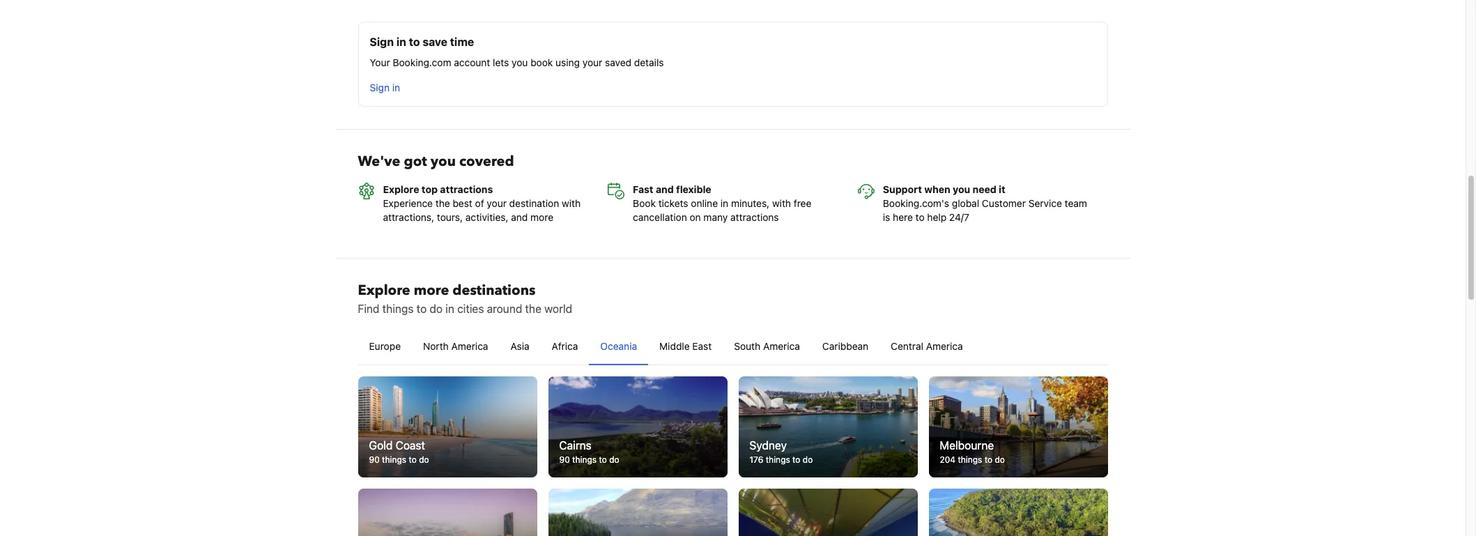 Task type: vqa. For each thing, say whether or not it's contained in the screenshot.
Explore
yes



Task type: locate. For each thing, give the bounding box(es) containing it.
0 horizontal spatial attractions
[[440, 184, 493, 195]]

middle east button
[[648, 329, 723, 365]]

things down melbourne
[[958, 454, 983, 465]]

find
[[358, 303, 380, 315]]

customer
[[982, 197, 1026, 209]]

support
[[883, 184, 922, 195]]

your right using
[[583, 57, 603, 68]]

do right 176 on the bottom of the page
[[803, 454, 813, 465]]

3 america from the left
[[926, 340, 963, 352]]

explore up experience on the top
[[383, 184, 419, 195]]

1 horizontal spatial 90
[[560, 454, 570, 465]]

asia
[[511, 340, 530, 352]]

attractions down minutes,
[[731, 211, 779, 223]]

gold coast image
[[358, 377, 537, 477]]

0 vertical spatial attractions
[[440, 184, 493, 195]]

things down gold
[[382, 454, 407, 465]]

to inside explore more destinations find things to do in cities around the world
[[417, 303, 427, 315]]

you right lets
[[512, 57, 528, 68]]

2 vertical spatial you
[[953, 184, 971, 195]]

explore inside explore more destinations find things to do in cities around the world
[[358, 281, 410, 300]]

sign in
[[370, 82, 400, 94]]

minutes,
[[731, 197, 770, 209]]

0 vertical spatial your
[[583, 57, 603, 68]]

melbourne
[[940, 439, 994, 452]]

2 horizontal spatial you
[[953, 184, 971, 195]]

to down booking.com's
[[916, 211, 925, 223]]

0 vertical spatial you
[[512, 57, 528, 68]]

do inside sydney 176 things to do
[[803, 454, 813, 465]]

with
[[562, 197, 581, 209], [773, 197, 791, 209]]

0 vertical spatial more
[[531, 211, 554, 223]]

to inside cairns 90 things to do
[[599, 454, 607, 465]]

1 sign from the top
[[370, 36, 394, 48]]

it
[[999, 184, 1006, 195]]

sign for sign in to save time
[[370, 36, 394, 48]]

in left cities
[[446, 303, 455, 315]]

and up tickets
[[656, 184, 674, 195]]

1 horizontal spatial the
[[525, 303, 542, 315]]

sign down your
[[370, 82, 390, 94]]

america right central
[[926, 340, 963, 352]]

the
[[436, 197, 450, 209], [525, 303, 542, 315]]

to up north
[[417, 303, 427, 315]]

sydney 176 things to do
[[750, 439, 813, 465]]

flexible
[[676, 184, 712, 195]]

1 vertical spatial you
[[431, 152, 456, 171]]

the inside 'explore top attractions experience the best of your destination with attractions, tours, activities, and more'
[[436, 197, 450, 209]]

more down destination
[[531, 211, 554, 223]]

things inside the gold coast 90 things to do
[[382, 454, 407, 465]]

2 sign from the top
[[370, 82, 390, 94]]

204
[[940, 454, 956, 465]]

0 horizontal spatial with
[[562, 197, 581, 209]]

0 horizontal spatial your
[[487, 197, 507, 209]]

1 horizontal spatial with
[[773, 197, 791, 209]]

0 vertical spatial sign
[[370, 36, 394, 48]]

your for using
[[583, 57, 603, 68]]

with right destination
[[562, 197, 581, 209]]

do left cities
[[430, 303, 443, 315]]

the left world
[[525, 303, 542, 315]]

1 90 from the left
[[369, 454, 380, 465]]

explore inside 'explore top attractions experience the best of your destination with attractions, tours, activities, and more'
[[383, 184, 419, 195]]

america right south
[[763, 340, 800, 352]]

1 america from the left
[[451, 340, 488, 352]]

90 down cairns
[[560, 454, 570, 465]]

to right 176 on the bottom of the page
[[793, 454, 801, 465]]

things right find
[[383, 303, 414, 315]]

account
[[454, 57, 490, 68]]

1 vertical spatial and
[[511, 211, 528, 223]]

you right got at the top left of the page
[[431, 152, 456, 171]]

south
[[734, 340, 761, 352]]

do for cairns
[[609, 454, 620, 465]]

0 vertical spatial and
[[656, 184, 674, 195]]

central america
[[891, 340, 963, 352]]

europe button
[[358, 329, 412, 365]]

1 vertical spatial explore
[[358, 281, 410, 300]]

noosa heads image
[[929, 489, 1108, 536]]

cairns image
[[548, 377, 728, 477]]

with inside fast and flexible book tickets online in minutes, with free cancellation on many attractions
[[773, 197, 791, 209]]

explore for explore more destinations
[[358, 281, 410, 300]]

to down melbourne
[[985, 454, 993, 465]]

america inside button
[[451, 340, 488, 352]]

do for sydney
[[803, 454, 813, 465]]

cairns
[[560, 439, 592, 452]]

tab list
[[358, 329, 1108, 366]]

attractions inside 'explore top attractions experience the best of your destination with attractions, tours, activities, and more'
[[440, 184, 493, 195]]

2 america from the left
[[763, 340, 800, 352]]

gold
[[369, 439, 393, 452]]

sign in link
[[364, 75, 406, 101]]

things inside cairns 90 things to do
[[572, 454, 597, 465]]

90 down gold
[[369, 454, 380, 465]]

2 horizontal spatial america
[[926, 340, 963, 352]]

tab list containing europe
[[358, 329, 1108, 366]]

0 horizontal spatial and
[[511, 211, 528, 223]]

queenstown image
[[548, 489, 728, 536]]

1 vertical spatial more
[[414, 281, 449, 300]]

1 horizontal spatial you
[[512, 57, 528, 68]]

explore
[[383, 184, 419, 195], [358, 281, 410, 300]]

america right north
[[451, 340, 488, 352]]

things
[[383, 303, 414, 315], [382, 454, 407, 465], [572, 454, 597, 465], [766, 454, 790, 465], [958, 454, 983, 465]]

you inside support when you need it booking.com's global customer service team is here to help 24/7
[[953, 184, 971, 195]]

176
[[750, 454, 764, 465]]

more up north
[[414, 281, 449, 300]]

with inside 'explore top attractions experience the best of your destination with attractions, tours, activities, and more'
[[562, 197, 581, 209]]

the up tours,
[[436, 197, 450, 209]]

2 90 from the left
[[560, 454, 570, 465]]

world
[[545, 303, 572, 315]]

your for of
[[487, 197, 507, 209]]

global
[[952, 197, 980, 209]]

fast
[[633, 184, 654, 195]]

do up queenstown image
[[609, 454, 620, 465]]

you
[[512, 57, 528, 68], [431, 152, 456, 171], [953, 184, 971, 195]]

0 horizontal spatial more
[[414, 281, 449, 300]]

0 horizontal spatial you
[[431, 152, 456, 171]]

2 with from the left
[[773, 197, 791, 209]]

more inside explore more destinations find things to do in cities around the world
[[414, 281, 449, 300]]

time
[[450, 36, 474, 48]]

things inside sydney 176 things to do
[[766, 454, 790, 465]]

you up global
[[953, 184, 971, 195]]

middle east
[[660, 340, 712, 352]]

explore up find
[[358, 281, 410, 300]]

africa
[[552, 340, 578, 352]]

your up the activities,
[[487, 197, 507, 209]]

things down sydney
[[766, 454, 790, 465]]

and down destination
[[511, 211, 528, 223]]

to up queenstown image
[[599, 454, 607, 465]]

1 vertical spatial sign
[[370, 82, 390, 94]]

using
[[556, 57, 580, 68]]

central
[[891, 340, 924, 352]]

24/7
[[950, 211, 970, 223]]

your inside 'explore top attractions experience the best of your destination with attractions, tours, activities, and more'
[[487, 197, 507, 209]]

things down cairns
[[572, 454, 597, 465]]

top
[[422, 184, 438, 195]]

you for support when you need it booking.com's global customer service team is here to help 24/7
[[953, 184, 971, 195]]

we've
[[358, 152, 401, 171]]

more
[[531, 211, 554, 223], [414, 281, 449, 300]]

do inside melbourne 204 things to do
[[995, 454, 1005, 465]]

sign
[[370, 36, 394, 48], [370, 82, 390, 94]]

explore more destinations find things to do in cities around the world
[[358, 281, 572, 315]]

saved
[[605, 57, 632, 68]]

1 horizontal spatial america
[[763, 340, 800, 352]]

0 horizontal spatial the
[[436, 197, 450, 209]]

do for melbourne
[[995, 454, 1005, 465]]

attractions up best
[[440, 184, 493, 195]]

things inside melbourne 204 things to do
[[958, 454, 983, 465]]

south america
[[734, 340, 800, 352]]

explore for explore top attractions
[[383, 184, 419, 195]]

do
[[430, 303, 443, 315], [419, 454, 429, 465], [609, 454, 620, 465], [803, 454, 813, 465], [995, 454, 1005, 465]]

attractions
[[440, 184, 493, 195], [731, 211, 779, 223]]

free
[[794, 197, 812, 209]]

1 horizontal spatial your
[[583, 57, 603, 68]]

to down coast
[[409, 454, 417, 465]]

book
[[531, 57, 553, 68]]

1 with from the left
[[562, 197, 581, 209]]

and
[[656, 184, 674, 195], [511, 211, 528, 223]]

to inside melbourne 204 things to do
[[985, 454, 993, 465]]

to inside the gold coast 90 things to do
[[409, 454, 417, 465]]

to
[[409, 36, 420, 48], [916, 211, 925, 223], [417, 303, 427, 315], [409, 454, 417, 465], [599, 454, 607, 465], [793, 454, 801, 465], [985, 454, 993, 465]]

with left free
[[773, 197, 791, 209]]

best
[[453, 197, 473, 209]]

your
[[583, 57, 603, 68], [487, 197, 507, 209]]

do down coast
[[419, 454, 429, 465]]

online
[[691, 197, 718, 209]]

1 vertical spatial the
[[525, 303, 542, 315]]

is
[[883, 211, 891, 223]]

1 horizontal spatial attractions
[[731, 211, 779, 223]]

90 inside the gold coast 90 things to do
[[369, 454, 380, 465]]

to left save
[[409, 36, 420, 48]]

0 vertical spatial the
[[436, 197, 450, 209]]

0 horizontal spatial 90
[[369, 454, 380, 465]]

1 horizontal spatial and
[[656, 184, 674, 195]]

explore top attractions experience the best of your destination with attractions, tours, activities, and more
[[383, 184, 581, 223]]

0 horizontal spatial america
[[451, 340, 488, 352]]

in up many
[[721, 197, 729, 209]]

gold coast 90 things to do
[[369, 439, 429, 465]]

and inside 'explore top attractions experience the best of your destination with attractions, tours, activities, and more'
[[511, 211, 528, 223]]

1 vertical spatial attractions
[[731, 211, 779, 223]]

attractions inside fast and flexible book tickets online in minutes, with free cancellation on many attractions
[[731, 211, 779, 223]]

do right 204
[[995, 454, 1005, 465]]

1 vertical spatial your
[[487, 197, 507, 209]]

africa button
[[541, 329, 589, 365]]

0 vertical spatial explore
[[383, 184, 419, 195]]

your booking.com account lets you book using your saved details
[[370, 57, 664, 68]]

90
[[369, 454, 380, 465], [560, 454, 570, 465]]

save
[[423, 36, 448, 48]]

cairns 90 things to do
[[560, 439, 620, 465]]

things for cairns
[[572, 454, 597, 465]]

on
[[690, 211, 701, 223]]

sign up your
[[370, 36, 394, 48]]

got
[[404, 152, 427, 171]]

do inside cairns 90 things to do
[[609, 454, 620, 465]]

in
[[397, 36, 406, 48], [392, 82, 400, 94], [721, 197, 729, 209], [446, 303, 455, 315]]

your
[[370, 57, 390, 68]]

1 horizontal spatial more
[[531, 211, 554, 223]]



Task type: describe. For each thing, give the bounding box(es) containing it.
booking.com
[[393, 57, 451, 68]]

adelaide image
[[739, 489, 918, 536]]

activities,
[[466, 211, 509, 223]]

when
[[925, 184, 951, 195]]

support when you need it booking.com's global customer service team is here to help 24/7
[[883, 184, 1088, 223]]

coast
[[396, 439, 425, 452]]

melbourne image
[[929, 377, 1108, 477]]

do inside explore more destinations find things to do in cities around the world
[[430, 303, 443, 315]]

service
[[1029, 197, 1062, 209]]

sign in to save time
[[370, 36, 474, 48]]

europe
[[369, 340, 401, 352]]

cities
[[457, 303, 484, 315]]

central america button
[[880, 329, 975, 365]]

many
[[704, 211, 728, 223]]

oceania button
[[589, 329, 648, 365]]

in inside fast and flexible book tickets online in minutes, with free cancellation on many attractions
[[721, 197, 729, 209]]

lets
[[493, 57, 509, 68]]

america for north america
[[451, 340, 488, 352]]

things inside explore more destinations find things to do in cities around the world
[[383, 303, 414, 315]]

covered
[[459, 152, 514, 171]]

tours,
[[437, 211, 463, 223]]

need
[[973, 184, 997, 195]]

here
[[893, 211, 913, 223]]

sign for sign in
[[370, 82, 390, 94]]

do inside the gold coast 90 things to do
[[419, 454, 429, 465]]

around
[[487, 303, 522, 315]]

more inside 'explore top attractions experience the best of your destination with attractions, tours, activities, and more'
[[531, 211, 554, 223]]

in inside explore more destinations find things to do in cities around the world
[[446, 303, 455, 315]]

to inside sydney 176 things to do
[[793, 454, 801, 465]]

we've got you covered
[[358, 152, 514, 171]]

destinations
[[453, 281, 536, 300]]

fast and flexible book tickets online in minutes, with free cancellation on many attractions
[[633, 184, 812, 223]]

america for south america
[[763, 340, 800, 352]]

caribbean
[[823, 340, 869, 352]]

sydney image
[[739, 377, 918, 477]]

booking.com's
[[883, 197, 950, 209]]

the inside explore more destinations find things to do in cities around the world
[[525, 303, 542, 315]]

experience
[[383, 197, 433, 209]]

caribbean button
[[811, 329, 880, 365]]

middle
[[660, 340, 690, 352]]

of
[[475, 197, 484, 209]]

things for melbourne
[[958, 454, 983, 465]]

east
[[693, 340, 712, 352]]

help
[[928, 211, 947, 223]]

in up booking.com
[[397, 36, 406, 48]]

north
[[423, 340, 449, 352]]

cancellation
[[633, 211, 687, 223]]

and inside fast and flexible book tickets online in minutes, with free cancellation on many attractions
[[656, 184, 674, 195]]

destination
[[509, 197, 559, 209]]

tickets
[[659, 197, 689, 209]]

south america button
[[723, 329, 811, 365]]

america for central america
[[926, 340, 963, 352]]

brisbane image
[[358, 489, 537, 536]]

book
[[633, 197, 656, 209]]

in down booking.com
[[392, 82, 400, 94]]

attractions,
[[383, 211, 434, 223]]

melbourne 204 things to do
[[940, 439, 1005, 465]]

you for we've got you covered
[[431, 152, 456, 171]]

oceania
[[601, 340, 637, 352]]

asia button
[[500, 329, 541, 365]]

team
[[1065, 197, 1088, 209]]

north america button
[[412, 329, 500, 365]]

90 inside cairns 90 things to do
[[560, 454, 570, 465]]

things for sydney
[[766, 454, 790, 465]]

sydney
[[750, 439, 787, 452]]

to inside support when you need it booking.com's global customer service team is here to help 24/7
[[916, 211, 925, 223]]

details
[[634, 57, 664, 68]]

north america
[[423, 340, 488, 352]]



